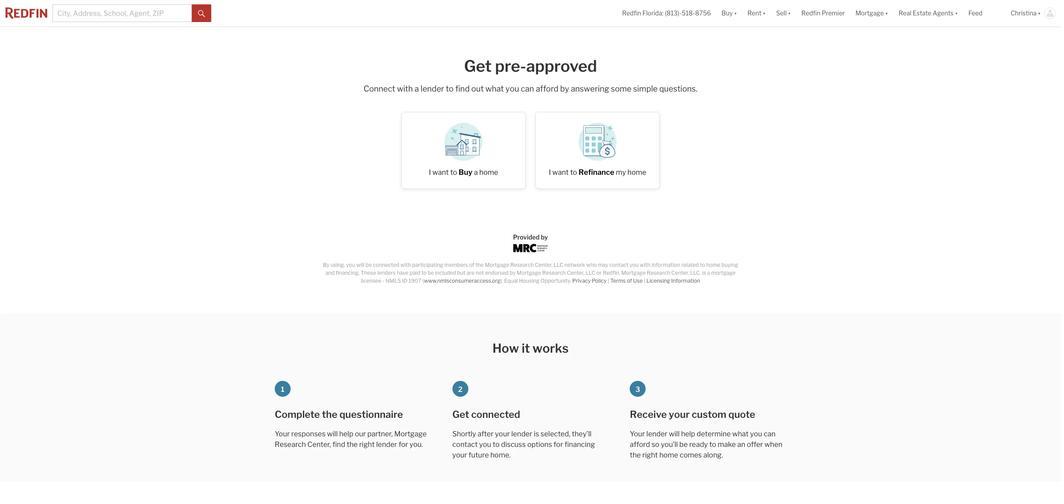 Task type: locate. For each thing, give the bounding box(es) containing it.
1 horizontal spatial is
[[702, 270, 706, 277]]

will up these
[[356, 262, 364, 269]]

0 horizontal spatial is
[[534, 431, 539, 439]]

be right the you'll
[[680, 441, 688, 449]]

of left use
[[627, 278, 632, 285]]

0 horizontal spatial want
[[433, 169, 449, 177]]

want inside i want to refinance my home
[[552, 169, 569, 177]]

is up options
[[534, 431, 539, 439]]

0 vertical spatial contact
[[610, 262, 629, 269]]

mortgage up housing on the bottom
[[517, 270, 541, 277]]

1 vertical spatial of
[[627, 278, 632, 285]]

contact down shortly
[[452, 441, 478, 449]]

home inside i want to buy a home
[[479, 169, 498, 177]]

1 vertical spatial contact
[[452, 441, 478, 449]]

1 horizontal spatial buy
[[722, 9, 733, 17]]

these
[[361, 270, 376, 277]]

home inside by using, you will be connected with participating members of the mortgage research center, llc network who may contact you with information related to home buying and financing. these lenders have paid to be included but are not endorsed by mortgage research center, llc or redfin. mortgage research center, llc. is a mortgage licensee - nmls id 1907 (
[[706, 262, 721, 269]]

2 horizontal spatial be
[[680, 441, 688, 449]]

find
[[455, 84, 470, 94], [333, 441, 345, 449]]

help inside your responses will help our partner, mortgage research center, find the right lender for you.
[[339, 431, 353, 439]]

0 horizontal spatial contact
[[452, 441, 478, 449]]

rent ▾ button
[[742, 0, 771, 26]]

get
[[464, 56, 492, 76], [452, 409, 469, 421]]

help left our
[[339, 431, 353, 439]]

housing
[[519, 278, 540, 285]]

mortgage
[[856, 9, 884, 17], [485, 262, 509, 269], [517, 270, 541, 277], [621, 270, 646, 277], [394, 431, 427, 439]]

or
[[597, 270, 602, 277]]

option group
[[394, 104, 667, 198]]

research down responses
[[275, 441, 306, 449]]

partner,
[[367, 431, 393, 439]]

0 vertical spatial a
[[415, 84, 419, 94]]

1 horizontal spatial can
[[764, 431, 776, 439]]

1 horizontal spatial help
[[681, 431, 695, 439]]

afford
[[536, 84, 559, 94], [630, 441, 650, 449]]

is right llc.
[[702, 270, 706, 277]]

will inside by using, you will be connected with participating members of the mortgage research center, llc network who may contact you with information related to home buying and financing. these lenders have paid to be included but are not endorsed by mortgage research center, llc or redfin. mortgage research center, llc. is a mortgage licensee - nmls id 1907 (
[[356, 262, 364, 269]]

of inside by using, you will be connected with participating members of the mortgage research center, llc network who may contact you with information related to home buying and financing. these lenders have paid to be included but are not endorsed by mortgage research center, llc or redfin. mortgage research center, llc. is a mortgage licensee - nmls id 1907 (
[[469, 262, 474, 269]]

redfin for redfin florida: (813)-518-8756
[[622, 9, 641, 17]]

offer
[[747, 441, 763, 449]]

i want to refinance my home
[[549, 168, 646, 177]]

2 horizontal spatial will
[[669, 431, 680, 439]]

0 horizontal spatial will
[[327, 431, 338, 439]]

1 ▾ from the left
[[734, 9, 737, 17]]

1 vertical spatial get
[[452, 409, 469, 421]]

terms
[[610, 278, 626, 285]]

make
[[718, 441, 736, 449]]

0 vertical spatial of
[[469, 262, 474, 269]]

afford inside your lender will help determine what you can afford so you'll be ready to make an offer when the right home comes along.
[[630, 441, 650, 449]]

0 vertical spatial what
[[486, 84, 504, 94]]

1 vertical spatial right
[[643, 452, 658, 460]]

you up use
[[630, 262, 639, 269]]

0 vertical spatial connected
[[373, 262, 399, 269]]

1 vertical spatial by
[[541, 234, 548, 241]]

1 vertical spatial a
[[474, 169, 478, 177]]

▾ for christina ▾
[[1038, 9, 1041, 17]]

id
[[402, 278, 408, 285]]

real estate agents ▾
[[899, 9, 958, 17]]

2 vertical spatial by
[[510, 270, 516, 277]]

equal
[[504, 278, 518, 285]]

policy
[[592, 278, 607, 285]]

1 horizontal spatial connected
[[471, 409, 520, 421]]

an
[[738, 441, 746, 449]]

1 horizontal spatial what
[[732, 431, 749, 439]]

the up not
[[476, 262, 484, 269]]

1 horizontal spatial llc
[[586, 270, 595, 277]]

will inside your lender will help determine what you can afford so you'll be ready to make an offer when the right home comes along.
[[669, 431, 680, 439]]

lender inside shortly after your lender is selected, they'll contact you to discuss options for financing your future home.
[[511, 431, 532, 439]]

contact up redfin.
[[610, 262, 629, 269]]

0 horizontal spatial can
[[521, 84, 534, 94]]

to
[[446, 84, 454, 94], [450, 169, 457, 177], [570, 169, 577, 177], [700, 262, 705, 269], [421, 270, 427, 277], [493, 441, 500, 449], [709, 441, 716, 449]]

▾ right christina on the top right
[[1038, 9, 1041, 17]]

1 horizontal spatial of
[[627, 278, 632, 285]]

what right 'out'
[[486, 84, 504, 94]]

2 help from the left
[[681, 431, 695, 439]]

i inside i want to buy a home
[[429, 169, 431, 177]]

be
[[366, 262, 372, 269], [428, 270, 434, 277], [680, 441, 688, 449]]

endorsed
[[485, 270, 509, 277]]

1 horizontal spatial contact
[[610, 262, 629, 269]]

get for get pre-approved
[[464, 56, 492, 76]]

your up discuss at the bottom of the page
[[495, 431, 510, 439]]

i want to buy a home
[[429, 168, 498, 177]]

0 vertical spatial your
[[669, 409, 690, 421]]

who
[[586, 262, 597, 269]]

will down complete the questionnaire
[[327, 431, 338, 439]]

redfin inside "button"
[[802, 9, 821, 17]]

0 vertical spatial find
[[455, 84, 470, 94]]

1 horizontal spatial |
[[644, 278, 645, 285]]

0 horizontal spatial connected
[[373, 262, 399, 269]]

llc up privacy policy link
[[586, 270, 595, 277]]

mortgage up endorsed
[[485, 262, 509, 269]]

0 horizontal spatial of
[[469, 262, 474, 269]]

network
[[565, 262, 585, 269]]

0 horizontal spatial by
[[510, 270, 516, 277]]

the up responses
[[322, 409, 337, 421]]

will up the you'll
[[669, 431, 680, 439]]

the inside your lender will help determine what you can afford so you'll be ready to make an offer when the right home comes along.
[[630, 452, 641, 460]]

of
[[469, 262, 474, 269], [627, 278, 632, 285]]

1 horizontal spatial redfin
[[802, 9, 821, 17]]

2 vertical spatial a
[[707, 270, 710, 277]]

right down our
[[359, 441, 375, 449]]

is inside by using, you will be connected with participating members of the mortgage research center, llc network who may contact you with information related to home buying and financing. these lenders have paid to be included but are not endorsed by mortgage research center, llc or redfin. mortgage research center, llc. is a mortgage licensee - nmls id 1907 (
[[702, 270, 706, 277]]

the
[[476, 262, 484, 269], [322, 409, 337, 421], [347, 441, 358, 449], [630, 452, 641, 460]]

2 horizontal spatial by
[[560, 84, 569, 94]]

▾ right the rent at the top of the page
[[763, 9, 766, 17]]

help up ready
[[681, 431, 695, 439]]

2 vertical spatial be
[[680, 441, 688, 449]]

redfin.
[[603, 270, 620, 277]]

1 horizontal spatial right
[[643, 452, 658, 460]]

be inside your lender will help determine what you can afford so you'll be ready to make an offer when the right home comes along.
[[680, 441, 688, 449]]

get up 'out'
[[464, 56, 492, 76]]

pre-
[[495, 56, 526, 76]]

buy
[[722, 9, 733, 17], [459, 168, 473, 177]]

1 horizontal spatial a
[[474, 169, 478, 177]]

www.nmlsconsumeraccess.org link
[[424, 278, 501, 285]]

help for custom quote
[[681, 431, 695, 439]]

your right receive
[[669, 409, 690, 421]]

1 horizontal spatial find
[[455, 84, 470, 94]]

redfin left florida:
[[622, 9, 641, 17]]

1 vertical spatial find
[[333, 441, 345, 449]]

1 vertical spatial afford
[[630, 441, 650, 449]]

www.nmlsconsumeraccess.org ). equal housing opportunity. privacy policy | terms of use | licensing information
[[424, 278, 700, 285]]

your for receive
[[630, 431, 645, 439]]

2 horizontal spatial your
[[669, 409, 690, 421]]

2 want from the left
[[552, 169, 569, 177]]

0 horizontal spatial your
[[452, 452, 467, 460]]

4 ▾ from the left
[[885, 9, 888, 17]]

mortgage left real
[[856, 9, 884, 17]]

responses
[[291, 431, 326, 439]]

research up opportunity.
[[542, 270, 566, 277]]

lender inside your responses will help our partner, mortgage research center, find the right lender for you.
[[376, 441, 397, 449]]

1 vertical spatial what
[[732, 431, 749, 439]]

1 horizontal spatial i
[[549, 169, 551, 177]]

1 i from the left
[[429, 169, 431, 177]]

0 vertical spatial afford
[[536, 84, 559, 94]]

0 horizontal spatial what
[[486, 84, 504, 94]]

0 horizontal spatial buy
[[459, 168, 473, 177]]

1 horizontal spatial your
[[495, 431, 510, 439]]

mortgage up use
[[621, 270, 646, 277]]

be down participating
[[428, 270, 434, 277]]

mortgage
[[711, 270, 736, 277]]

buy ▾
[[722, 9, 737, 17]]

▾
[[734, 9, 737, 17], [763, 9, 766, 17], [788, 9, 791, 17], [885, 9, 888, 17], [955, 9, 958, 17], [1038, 9, 1041, 17]]

the inside by using, you will be connected with participating members of the mortgage research center, llc network who may contact you with information related to home buying and financing. these lenders have paid to be included but are not endorsed by mortgage research center, llc or redfin. mortgage research center, llc. is a mortgage licensee - nmls id 1907 (
[[476, 262, 484, 269]]

your responses will help our partner, mortgage research center, find the right lender for you.
[[275, 431, 427, 449]]

to inside i want to buy a home
[[450, 169, 457, 177]]

answering
[[571, 84, 609, 94]]

0 horizontal spatial be
[[366, 262, 372, 269]]

center, inside your responses will help our partner, mortgage research center, find the right lender for you.
[[307, 441, 331, 449]]

the down receive
[[630, 452, 641, 460]]

0 horizontal spatial right
[[359, 441, 375, 449]]

information
[[671, 278, 700, 285]]

get up shortly
[[452, 409, 469, 421]]

your
[[669, 409, 690, 421], [495, 431, 510, 439], [452, 452, 467, 460]]

and
[[326, 270, 335, 277]]

0 vertical spatial right
[[359, 441, 375, 449]]

included
[[435, 270, 456, 277]]

will for receive
[[669, 431, 680, 439]]

center,
[[535, 262, 553, 269], [567, 270, 585, 277], [671, 270, 689, 277], [307, 441, 331, 449]]

2 horizontal spatial a
[[707, 270, 710, 277]]

future home.
[[469, 452, 511, 460]]

2 your from the left
[[630, 431, 645, 439]]

your down complete
[[275, 431, 290, 439]]

lender
[[421, 84, 444, 94], [511, 431, 532, 439], [647, 431, 668, 439], [376, 441, 397, 449]]

by using, you will be connected with participating members of the mortgage research center, llc network who may contact you with information related to home buying and financing. these lenders have paid to be included but are not endorsed by mortgage research center, llc or redfin. mortgage research center, llc. is a mortgage licensee - nmls id 1907 (
[[323, 262, 738, 285]]

help
[[339, 431, 353, 439], [681, 431, 695, 439]]

| right use
[[644, 278, 645, 285]]

center, up opportunity.
[[535, 262, 553, 269]]

1 horizontal spatial want
[[552, 169, 569, 177]]

by up equal
[[510, 270, 516, 277]]

of up are
[[469, 262, 474, 269]]

your
[[275, 431, 290, 439], [630, 431, 645, 439]]

option group containing buy
[[394, 104, 667, 198]]

0 horizontal spatial help
[[339, 431, 353, 439]]

afford left so
[[630, 441, 650, 449]]

your down receive
[[630, 431, 645, 439]]

out
[[471, 84, 484, 94]]

1 vertical spatial can
[[764, 431, 776, 439]]

your inside your lender will help determine what you can afford so you'll be ready to make an offer when the right home comes along.
[[630, 431, 645, 439]]

2 ▾ from the left
[[763, 9, 766, 17]]

feed button
[[963, 0, 1006, 26]]

2 i from the left
[[549, 169, 551, 177]]

1 your from the left
[[275, 431, 290, 439]]

connected up lenders
[[373, 262, 399, 269]]

is inside shortly after your lender is selected, they'll contact you to discuss options for financing your future home.
[[534, 431, 539, 439]]

mortgage ▾
[[856, 9, 888, 17]]

▾ for sell ▾
[[788, 9, 791, 17]]

1 vertical spatial is
[[534, 431, 539, 439]]

6 ▾ from the left
[[1038, 9, 1041, 17]]

0 vertical spatial get
[[464, 56, 492, 76]]

simple questions.
[[633, 84, 698, 94]]

1 horizontal spatial be
[[428, 270, 434, 277]]

▾ for rent ▾
[[763, 9, 766, 17]]

but
[[457, 270, 466, 277]]

llc up opportunity.
[[554, 262, 564, 269]]

what up the an
[[732, 431, 749, 439]]

the down our
[[347, 441, 358, 449]]

find left 'out'
[[455, 84, 470, 94]]

mortgage up for you.
[[394, 431, 427, 439]]

▾ left the rent at the top of the page
[[734, 9, 737, 17]]

right inside your lender will help determine what you can afford so you'll be ready to make an offer when the right home comes along.
[[643, 452, 658, 460]]

1 horizontal spatial will
[[356, 262, 364, 269]]

redfin left premier
[[802, 9, 821, 17]]

center, down network
[[567, 270, 585, 277]]

by
[[323, 262, 330, 269]]

0 horizontal spatial |
[[608, 278, 609, 285]]

refinance
[[579, 168, 614, 177]]

is
[[702, 270, 706, 277], [534, 431, 539, 439]]

be up these
[[366, 262, 372, 269]]

shortly after your lender is selected, they'll contact you to discuss options for financing your future home.
[[452, 431, 595, 460]]

2 redfin from the left
[[802, 9, 821, 17]]

1 redfin from the left
[[622, 9, 641, 17]]

1 help from the left
[[339, 431, 353, 439]]

connected up 'after'
[[471, 409, 520, 421]]

your down shortly
[[452, 452, 467, 460]]

-
[[382, 278, 385, 285]]

approved
[[526, 56, 597, 76]]

redfin
[[622, 9, 641, 17], [802, 9, 821, 17]]

lender inside your lender will help determine what you can afford so you'll be ready to make an offer when the right home comes along.
[[647, 431, 668, 439]]

i inside i want to refinance my home
[[549, 169, 551, 177]]

afford down 'approved'
[[536, 84, 559, 94]]

will inside your responses will help our partner, mortgage research center, find the right lender for you.
[[327, 431, 338, 439]]

3 ▾ from the left
[[788, 9, 791, 17]]

right down so
[[643, 452, 658, 460]]

help inside your lender will help determine what you can afford so you'll be ready to make an offer when the right home comes along.
[[681, 431, 695, 439]]

1 vertical spatial connected
[[471, 409, 520, 421]]

want for refinance
[[552, 169, 569, 177]]

▾ right agents
[[955, 9, 958, 17]]

|
[[608, 278, 609, 285], [644, 278, 645, 285]]

you up offer
[[750, 431, 762, 439]]

right inside your responses will help our partner, mortgage research center, find the right lender for you.
[[359, 441, 375, 449]]

get connected
[[452, 409, 520, 421]]

can down get pre-approved
[[521, 84, 534, 94]]

are
[[467, 270, 475, 277]]

1 horizontal spatial your
[[630, 431, 645, 439]]

you down 'after'
[[479, 441, 491, 449]]

what
[[486, 84, 504, 94], [732, 431, 749, 439]]

your inside your responses will help our partner, mortgage research center, find the right lender for you.
[[275, 431, 290, 439]]

0 horizontal spatial find
[[333, 441, 345, 449]]

1 horizontal spatial afford
[[630, 441, 650, 449]]

you
[[506, 84, 519, 94], [346, 262, 355, 269], [630, 262, 639, 269], [750, 431, 762, 439], [479, 441, 491, 449]]

by down 'approved'
[[560, 84, 569, 94]]

sell ▾ button
[[776, 0, 791, 26]]

1 | from the left
[[608, 278, 609, 285]]

with
[[397, 84, 413, 94], [400, 262, 411, 269], [640, 262, 651, 269]]

want
[[433, 169, 449, 177], [552, 169, 569, 177]]

terms of use link
[[610, 278, 643, 285]]

want inside i want to buy a home
[[433, 169, 449, 177]]

christina ▾
[[1011, 9, 1041, 17]]

by up the mortgage research center image
[[541, 234, 548, 241]]

| down redfin.
[[608, 278, 609, 285]]

0 vertical spatial is
[[702, 270, 706, 277]]

licensee
[[361, 278, 381, 285]]

▾ right sell
[[788, 9, 791, 17]]

1 vertical spatial buy
[[459, 168, 473, 177]]

with up use
[[640, 262, 651, 269]]

0 horizontal spatial i
[[429, 169, 431, 177]]

0 horizontal spatial your
[[275, 431, 290, 439]]

0 vertical spatial buy
[[722, 9, 733, 17]]

can up when
[[764, 431, 776, 439]]

center, down responses
[[307, 441, 331, 449]]

0 horizontal spatial redfin
[[622, 9, 641, 17]]

1 want from the left
[[433, 169, 449, 177]]

0 horizontal spatial llc
[[554, 262, 564, 269]]

participating
[[412, 262, 443, 269]]

1 vertical spatial llc
[[586, 270, 595, 277]]

0 vertical spatial be
[[366, 262, 372, 269]]

of for members
[[469, 262, 474, 269]]

find down complete the questionnaire
[[333, 441, 345, 449]]

▾ left real
[[885, 9, 888, 17]]

1 vertical spatial your
[[495, 431, 510, 439]]



Task type: vqa. For each thing, say whether or not it's contained in the screenshot.
the "City, Address, School, Agent, ZIP" search field on the left's search input image
no



Task type: describe. For each thing, give the bounding box(es) containing it.
redfin florida: (813)-518-8756
[[622, 9, 711, 17]]

a inside i want to buy a home
[[474, 169, 478, 177]]

www.nmlsconsumeraccess.org
[[424, 278, 501, 285]]

privacy policy link
[[572, 278, 607, 285]]

0 vertical spatial can
[[521, 84, 534, 94]]

▾ for buy ▾
[[734, 9, 737, 17]]

related
[[682, 262, 699, 269]]

receive
[[630, 409, 667, 421]]

redfin premier
[[802, 9, 845, 17]]

using,
[[331, 262, 345, 269]]

how it works
[[493, 342, 569, 357]]

1907
[[409, 278, 421, 285]]

opportunity.
[[541, 278, 571, 285]]

may
[[598, 262, 608, 269]]

with up have
[[400, 262, 411, 269]]

buy ▾ button
[[716, 0, 742, 26]]

you inside shortly after your lender is selected, they'll contact you to discuss options for financing your future home.
[[479, 441, 491, 449]]

want for buy
[[433, 169, 449, 177]]

complete the questionnaire
[[275, 409, 403, 421]]

can inside your lender will help determine what you can afford so you'll be ready to make an offer when the right home comes along.
[[764, 431, 776, 439]]

2 | from the left
[[644, 278, 645, 285]]

the inside your responses will help our partner, mortgage research center, find the right lender for you.
[[347, 441, 358, 449]]

rent ▾
[[748, 9, 766, 17]]

buy ▾ button
[[722, 0, 737, 26]]

find inside your responses will help our partner, mortgage research center, find the right lender for you.
[[333, 441, 345, 449]]

contact inside by using, you will be connected with participating members of the mortgage research center, llc network who may contact you with information related to home buying and financing. these lenders have paid to be included but are not endorsed by mortgage research center, llc or redfin. mortgage research center, llc. is a mortgage licensee - nmls id 1907 (
[[610, 262, 629, 269]]

connect
[[364, 84, 395, 94]]

1 vertical spatial be
[[428, 270, 434, 277]]

receive your custom quote
[[630, 409, 755, 421]]

members
[[445, 262, 468, 269]]

by inside by using, you will be connected with participating members of the mortgage research center, llc network who may contact you with information related to home buying and financing. these lenders have paid to be included but are not endorsed by mortgage research center, llc or redfin. mortgage research center, llc. is a mortgage licensee - nmls id 1907 (
[[510, 270, 516, 277]]

have
[[397, 270, 409, 277]]

llc.
[[690, 270, 701, 277]]

determine
[[697, 431, 731, 439]]

i for buy
[[429, 169, 431, 177]]

1 horizontal spatial by
[[541, 234, 548, 241]]

mortgage ▾ button
[[856, 0, 888, 26]]

5 ▾ from the left
[[955, 9, 958, 17]]

when
[[765, 441, 783, 449]]

(
[[423, 278, 424, 285]]

2 vertical spatial your
[[452, 452, 467, 460]]

mortgage ▾ button
[[850, 0, 894, 26]]

(813)-
[[665, 9, 682, 17]]

research up housing on the bottom
[[510, 262, 534, 269]]

licensing
[[647, 278, 670, 285]]

submit search image
[[198, 10, 205, 17]]

feed
[[969, 9, 983, 17]]

you'll
[[661, 441, 678, 449]]

with right 'connect'
[[397, 84, 413, 94]]

0 horizontal spatial a
[[415, 84, 419, 94]]

i for refinance
[[549, 169, 551, 177]]

to inside your lender will help determine what you can afford so you'll be ready to make an offer when the right home comes along.
[[709, 441, 716, 449]]

christina
[[1011, 9, 1037, 17]]

redfin for redfin premier
[[802, 9, 821, 17]]

discuss
[[501, 441, 526, 449]]

redfin premier button
[[796, 0, 850, 26]]

real
[[899, 9, 912, 17]]

connect with a lender to find out what you can afford by answering some simple questions.
[[364, 84, 698, 94]]

get for get connected
[[452, 409, 469, 421]]

research inside your responses will help our partner, mortgage research center, find the right lender for you.
[[275, 441, 306, 449]]

nmls
[[386, 278, 401, 285]]

contact inside shortly after your lender is selected, they'll contact you to discuss options for financing your future home.
[[452, 441, 478, 449]]

estate
[[913, 9, 932, 17]]

rent
[[748, 9, 762, 17]]

518-
[[682, 9, 695, 17]]

information
[[652, 262, 680, 269]]

shortly
[[452, 431, 476, 439]]

financing
[[565, 441, 595, 449]]

privacy
[[572, 278, 591, 285]]

it
[[522, 342, 530, 357]]

for
[[554, 441, 563, 449]]

you down pre-
[[506, 84, 519, 94]]

lenders
[[377, 270, 396, 277]]

some
[[611, 84, 632, 94]]

buy inside dropdown button
[[722, 9, 733, 17]]

provided
[[513, 234, 540, 241]]

will for complete
[[327, 431, 338, 439]]

our
[[355, 431, 366, 439]]

sell
[[776, 9, 787, 17]]

for you.
[[399, 441, 423, 449]]

of for terms
[[627, 278, 632, 285]]

home inside i want to refinance my home
[[628, 169, 646, 177]]

0 vertical spatial llc
[[554, 262, 564, 269]]

to inside shortly after your lender is selected, they'll contact you to discuss options for financing your future home.
[[493, 441, 500, 449]]

sell ▾ button
[[771, 0, 796, 26]]

▾ for mortgage ▾
[[885, 9, 888, 17]]

what inside your lender will help determine what you can afford so you'll be ready to make an offer when the right home comes along.
[[732, 431, 749, 439]]

rent ▾ button
[[748, 0, 766, 26]]

so
[[652, 441, 660, 449]]

home inside your lender will help determine what you can afford so you'll be ready to make an offer when the right home comes along.
[[660, 452, 678, 460]]

after
[[478, 431, 494, 439]]

you up financing.
[[346, 262, 355, 269]]

you inside your lender will help determine what you can afford so you'll be ready to make an offer when the right home comes along.
[[750, 431, 762, 439]]

your for complete
[[275, 431, 290, 439]]

research up "licensing"
[[647, 270, 670, 277]]

licensing information link
[[647, 278, 700, 285]]

help for questionnaire
[[339, 431, 353, 439]]

agents
[[933, 9, 954, 17]]

use
[[633, 278, 643, 285]]

financing.
[[336, 270, 360, 277]]

sell ▾
[[776, 9, 791, 17]]

works
[[533, 342, 569, 357]]

not
[[476, 270, 484, 277]]

0 vertical spatial by
[[560, 84, 569, 94]]

mortgage inside dropdown button
[[856, 9, 884, 17]]

8756
[[695, 9, 711, 17]]

center, up information
[[671, 270, 689, 277]]

premier
[[822, 9, 845, 17]]

mortgage research center image
[[513, 245, 548, 253]]

City, Address, School, Agent, ZIP search field
[[52, 4, 192, 22]]

selected,
[[541, 431, 571, 439]]

mortgage inside your responses will help our partner, mortgage research center, find the right lender for you.
[[394, 431, 427, 439]]

florida:
[[643, 9, 664, 17]]

paid
[[410, 270, 420, 277]]

complete
[[275, 409, 320, 421]]

a inside by using, you will be connected with participating members of the mortgage research center, llc network who may contact you with information related to home buying and financing. these lenders have paid to be included but are not endorsed by mortgage research center, llc or redfin. mortgage research center, llc. is a mortgage licensee - nmls id 1907 (
[[707, 270, 710, 277]]

connected inside by using, you will be connected with participating members of the mortgage research center, llc network who may contact you with information related to home buying and financing. these lenders have paid to be included but are not endorsed by mortgage research center, llc or redfin. mortgage research center, llc. is a mortgage licensee - nmls id 1907 (
[[373, 262, 399, 269]]

how
[[493, 342, 519, 357]]

custom quote
[[692, 409, 755, 421]]

your lender will help determine what you can afford so you'll be ready to make an offer when the right home comes along.
[[630, 431, 783, 460]]

to inside i want to refinance my home
[[570, 169, 577, 177]]

0 horizontal spatial afford
[[536, 84, 559, 94]]



